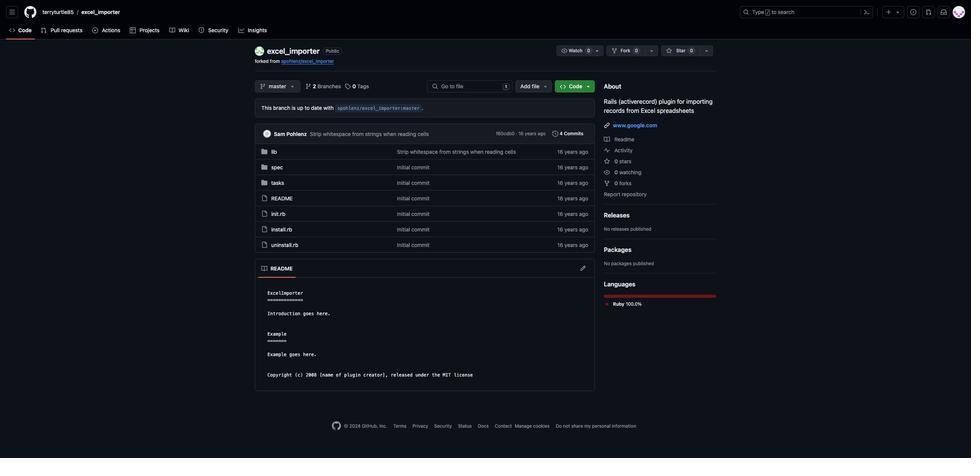 Task type: describe. For each thing, give the bounding box(es) containing it.
history image
[[552, 131, 558, 137]]

git branch image
[[260, 83, 266, 90]]

owner avatar image
[[255, 47, 264, 56]]

play image
[[92, 27, 98, 33]]

Go to file text field
[[441, 81, 500, 92]]

issue opened image
[[911, 9, 917, 15]]

0 horizontal spatial repo forked image
[[604, 181, 610, 187]]

star image
[[666, 48, 672, 54]]

0 vertical spatial book image
[[169, 27, 175, 33]]

book image
[[604, 137, 610, 143]]

1 horizontal spatial eye image
[[604, 170, 610, 176]]

1 horizontal spatial homepage image
[[332, 422, 341, 431]]

search image
[[432, 83, 438, 90]]

1 horizontal spatial code image
[[560, 84, 566, 90]]

0 users starred this repository element
[[688, 47, 696, 55]]

1 horizontal spatial repo forked image
[[612, 48, 618, 54]]

1 triangle down image from the left
[[289, 83, 295, 90]]

2 triangle down image from the left
[[543, 83, 549, 90]]

ruby 100.0 element
[[604, 295, 716, 298]]

1 vertical spatial git pull request image
[[41, 27, 47, 33]]

2 directory image from the top
[[261, 164, 267, 170]]

1 horizontal spatial book image
[[261, 266, 267, 272]]

shield image
[[199, 27, 205, 33]]

0 vertical spatial triangle down image
[[895, 9, 901, 15]]

add this repository to a list image
[[704, 48, 710, 54]]



Task type: locate. For each thing, give the bounding box(es) containing it.
table image
[[130, 27, 136, 33]]

notifications image
[[941, 9, 947, 15]]

0 horizontal spatial git pull request image
[[41, 27, 47, 33]]

git pull request image
[[926, 9, 932, 15], [41, 27, 47, 33]]

see your forks of this repository image
[[649, 48, 655, 54]]

author image
[[263, 130, 271, 138]]

edit file image
[[580, 266, 586, 272]]

command palette image
[[864, 9, 870, 15]]

repo forked image
[[612, 48, 618, 54], [604, 181, 610, 187]]

0 vertical spatial homepage image
[[24, 6, 36, 18]]

1 horizontal spatial git pull request image
[[926, 9, 932, 15]]

1 directory image from the top
[[261, 149, 267, 155]]

book image
[[169, 27, 175, 33], [261, 266, 267, 272]]

0 vertical spatial eye image
[[561, 48, 568, 54]]

star image
[[604, 159, 610, 165]]

banner
[[0, 0, 971, 39]]

directory image
[[261, 149, 267, 155], [261, 164, 267, 170]]

repo forked image down star image
[[604, 181, 610, 187]]

1 vertical spatial directory image
[[261, 164, 267, 170]]

0 horizontal spatial triangle down image
[[289, 83, 295, 90]]

git branch image
[[305, 83, 311, 90]]

1 vertical spatial code image
[[560, 84, 566, 90]]

0 horizontal spatial book image
[[169, 27, 175, 33]]

1 vertical spatial repo forked image
[[604, 181, 610, 187]]

0 vertical spatial git pull request image
[[926, 9, 932, 15]]

homepage image
[[24, 6, 36, 18], [332, 422, 341, 431]]

0 horizontal spatial code image
[[9, 27, 15, 33]]

0 horizontal spatial homepage image
[[24, 6, 36, 18]]

code image
[[9, 27, 15, 33], [560, 84, 566, 90]]

repo forked image left see your forks of this repository image
[[612, 48, 618, 54]]

1 horizontal spatial triangle down image
[[543, 83, 549, 90]]

1 horizontal spatial triangle down image
[[895, 9, 901, 15]]

list
[[39, 6, 736, 18]]

1 vertical spatial book image
[[261, 266, 267, 272]]

1 vertical spatial triangle down image
[[585, 83, 591, 90]]

dot fill image
[[604, 302, 610, 308]]

directory image
[[261, 180, 267, 186]]

1 vertical spatial eye image
[[604, 170, 610, 176]]

directory image up directory image
[[261, 164, 267, 170]]

0 horizontal spatial eye image
[[561, 48, 568, 54]]

pulse image
[[604, 148, 610, 154]]

triangle down image
[[895, 9, 901, 15], [585, 83, 591, 90]]

0 vertical spatial directory image
[[261, 149, 267, 155]]

tag image
[[345, 83, 351, 90]]

1 vertical spatial homepage image
[[332, 422, 341, 431]]

directory image down author image
[[261, 149, 267, 155]]

graph image
[[238, 27, 244, 33]]

eye image
[[561, 48, 568, 54], [604, 170, 610, 176]]

0 vertical spatial code image
[[9, 27, 15, 33]]

0 vertical spatial repo forked image
[[612, 48, 618, 54]]

triangle down image
[[289, 83, 295, 90], [543, 83, 549, 90]]

0 horizontal spatial triangle down image
[[585, 83, 591, 90]]

link image
[[604, 122, 610, 128]]



Task type: vqa. For each thing, say whether or not it's contained in the screenshot.
graph image
yes



